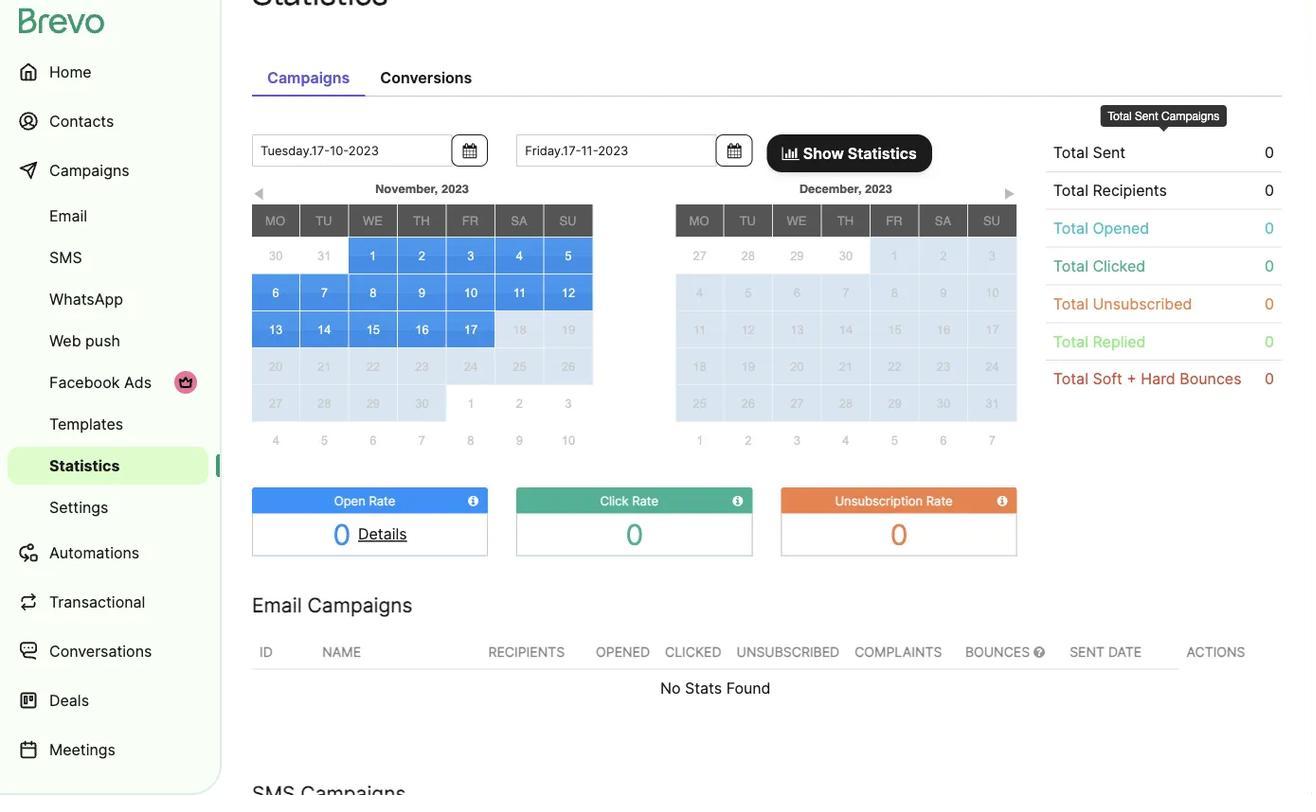Task type: locate. For each thing, give the bounding box(es) containing it.
22 for second 22 link from the left
[[888, 360, 902, 374]]

campaigns
[[267, 69, 350, 87], [1162, 110, 1220, 123], [49, 161, 129, 180], [307, 594, 413, 618]]

total for total sent campaigns
[[1108, 110, 1132, 123]]

7 link
[[300, 275, 348, 311], [822, 275, 870, 311], [398, 423, 446, 459], [968, 423, 1017, 459]]

mo for 30
[[265, 214, 285, 228]]

whatsapp link
[[8, 280, 208, 318]]

tu for 28
[[740, 214, 756, 228]]

december, 2023 link
[[724, 178, 968, 200]]

tu down calendar image
[[740, 214, 756, 228]]

2023 for november,
[[441, 182, 469, 196]]

total for total unsubscribed
[[1053, 295, 1089, 314]]

▶ link
[[1003, 183, 1017, 202]]

1 horizontal spatial 17
[[986, 323, 999, 337]]

1 24 link from the left
[[447, 349, 495, 385]]

email up sms
[[49, 207, 87, 225]]

sa for 4
[[511, 214, 527, 228]]

27 link
[[676, 239, 724, 275], [252, 386, 299, 422], [773, 386, 821, 422]]

th for 30
[[837, 214, 854, 228]]

1 15 from the left
[[366, 323, 380, 337]]

0 horizontal spatial 29 link
[[349, 386, 397, 422]]

2 horizontal spatial rate
[[926, 494, 953, 509]]

0 horizontal spatial 24
[[464, 360, 478, 374]]

2 horizontal spatial 10 link
[[968, 275, 1016, 311]]

th down november, 2023
[[413, 214, 430, 228]]

th down 'december, 2023' link
[[837, 214, 854, 228]]

deals
[[49, 692, 89, 710]]

1 horizontal spatial 22
[[888, 360, 902, 374]]

29
[[790, 249, 804, 264], [366, 397, 380, 411], [888, 397, 902, 411]]

1 tu from the left
[[316, 214, 332, 228]]

0 for total soft + hard bounces
[[1265, 371, 1274, 389]]

1 horizontal spatial 29 link
[[773, 239, 822, 275]]

rate for open rate
[[369, 494, 395, 509]]

info circle image
[[733, 496, 743, 508]]

su down december, 2023 ▶
[[983, 214, 1001, 228]]

we down december,
[[787, 214, 807, 228]]

1 vertical spatial 19 link
[[724, 349, 772, 385]]

1 horizontal spatial mo
[[689, 214, 709, 228]]

20
[[269, 360, 283, 374], [790, 360, 804, 374]]

23 link
[[398, 349, 446, 385], [920, 349, 968, 385]]

0 vertical spatial 12
[[562, 286, 575, 300]]

5 link
[[545, 238, 592, 274], [724, 275, 772, 311], [300, 423, 349, 459], [870, 423, 919, 459]]

info circle image
[[468, 496, 479, 508], [997, 496, 1008, 508]]

rate right click
[[632, 494, 659, 509]]

11
[[513, 286, 526, 300], [693, 323, 706, 337]]

total down the total clicked
[[1053, 295, 1089, 314]]

email inside email "link"
[[49, 207, 87, 225]]

click
[[600, 494, 629, 509]]

1 th from the left
[[413, 214, 430, 228]]

0 horizontal spatial 9 link
[[398, 275, 446, 311]]

clicked
[[1093, 257, 1146, 276], [665, 645, 722, 661]]

sms
[[49, 248, 82, 267]]

2 horizontal spatial 9
[[940, 286, 947, 300]]

date
[[1108, 645, 1142, 661]]

1 horizontal spatial rate
[[632, 494, 659, 509]]

0 horizontal spatial 20
[[269, 360, 283, 374]]

23 for 2nd 23 link
[[937, 360, 950, 374]]

16 link
[[398, 312, 446, 348], [920, 312, 968, 348]]

1 horizontal spatial bounces
[[1180, 371, 1242, 389]]

0 horizontal spatial fr
[[462, 214, 479, 228]]

17 for 2nd 17 link
[[986, 323, 999, 337]]

2023 inside december, 2023 ▶
[[865, 182, 893, 196]]

2 horizontal spatial 27
[[790, 397, 804, 411]]

total down total sent
[[1053, 182, 1089, 200]]

28 for 28 link to the left
[[318, 397, 331, 411]]

0 horizontal spatial 21 link
[[300, 349, 348, 385]]

details
[[358, 526, 407, 544]]

0
[[1265, 144, 1274, 162], [1265, 182, 1274, 200], [1265, 220, 1274, 238], [1265, 257, 1274, 276], [1265, 295, 1274, 314], [1265, 333, 1274, 351], [1265, 371, 1274, 389], [333, 518, 351, 552], [626, 518, 644, 552], [890, 518, 908, 552]]

2 20 from the left
[[790, 360, 804, 374]]

1 17 from the left
[[464, 323, 478, 337]]

1 horizontal spatial 28
[[741, 249, 755, 264]]

0 horizontal spatial 28
[[318, 397, 331, 411]]

1 14 link from the left
[[300, 312, 348, 348]]

1 horizontal spatial 8 link
[[446, 423, 495, 459]]

0 horizontal spatial rate
[[369, 494, 395, 509]]

26
[[562, 360, 575, 374], [741, 397, 755, 411]]

we down november,
[[363, 214, 383, 228]]

1 16 from the left
[[415, 323, 429, 337]]

tu
[[316, 214, 332, 228], [740, 214, 756, 228]]

contacts
[[49, 112, 114, 130]]

statistics up december, 2023 ▶
[[848, 144, 917, 163]]

1 info circle image from the left
[[468, 496, 479, 508]]

1 horizontal spatial 20
[[790, 360, 804, 374]]

mo for 27
[[689, 214, 709, 228]]

open
[[334, 494, 366, 509]]

8 link
[[349, 275, 397, 311], [871, 275, 919, 311], [446, 423, 495, 459]]

0 horizontal spatial email
[[49, 207, 87, 225]]

campaigns link up from text box
[[252, 59, 365, 97]]

0 horizontal spatial 11
[[513, 286, 526, 300]]

1 sa from the left
[[511, 214, 527, 228]]

19 for the left 19 link
[[562, 323, 575, 337]]

0 horizontal spatial 17
[[464, 323, 478, 337]]

0 vertical spatial statistics
[[848, 144, 917, 163]]

10 link
[[447, 275, 495, 311], [968, 275, 1016, 311], [544, 423, 593, 459]]

1 23 from the left
[[415, 360, 429, 374]]

2 21 from the left
[[839, 360, 853, 374]]

1 22 link from the left
[[349, 349, 397, 385]]

1 vertical spatial unsubscribed
[[737, 645, 840, 661]]

13 link
[[252, 312, 299, 348], [773, 312, 821, 348]]

1 vertical spatial 25 link
[[676, 386, 723, 422]]

2 14 link from the left
[[822, 312, 870, 348]]

0 vertical spatial clicked
[[1093, 257, 1146, 276]]

unsubscription rate
[[835, 494, 953, 509]]

rate right open
[[369, 494, 395, 509]]

1 horizontal spatial 16 link
[[920, 312, 968, 348]]

2 su from the left
[[983, 214, 1001, 228]]

total for total sent
[[1053, 144, 1089, 162]]

2 fr from the left
[[886, 214, 903, 228]]

28 link
[[724, 239, 773, 275], [300, 386, 348, 422], [822, 386, 870, 422]]

statistics
[[848, 144, 917, 163], [49, 457, 120, 475]]

1 vertical spatial clicked
[[665, 645, 722, 661]]

2 horizontal spatial 28 link
[[822, 386, 870, 422]]

0 horizontal spatial 24 link
[[447, 349, 495, 385]]

21 for 2nd 21 link from the right
[[318, 360, 331, 374]]

0 horizontal spatial 22 link
[[349, 349, 397, 385]]

30 link
[[252, 239, 300, 275], [822, 239, 870, 275], [398, 386, 446, 422], [920, 386, 968, 422]]

2 23 from the left
[[937, 360, 950, 374]]

9
[[419, 286, 425, 300], [940, 286, 947, 300], [516, 434, 523, 448]]

1 horizontal spatial su
[[983, 214, 1001, 228]]

1 fr from the left
[[462, 214, 479, 228]]

25 link
[[496, 349, 544, 385], [676, 386, 723, 422]]

0 horizontal spatial 14 link
[[300, 312, 348, 348]]

2 22 from the left
[[888, 360, 902, 374]]

1 horizontal spatial info circle image
[[997, 496, 1008, 508]]

0 for total sent
[[1265, 144, 1274, 162]]

◀ link
[[252, 183, 266, 202]]

1 17 link from the left
[[447, 312, 495, 348]]

email up id
[[252, 594, 302, 618]]

2 th from the left
[[837, 214, 854, 228]]

2 20 link from the left
[[773, 349, 821, 385]]

complaints
[[855, 645, 942, 661]]

total up the total clicked
[[1053, 220, 1089, 238]]

clicked up total unsubscribed
[[1093, 257, 1146, 276]]

transactional
[[49, 593, 145, 612]]

15
[[366, 323, 380, 337], [888, 323, 902, 337]]

total left replied
[[1053, 333, 1089, 351]]

contacts link
[[8, 99, 208, 144]]

total up total sent
[[1108, 110, 1132, 123]]

20 link
[[252, 349, 299, 385], [773, 349, 821, 385]]

no
[[660, 680, 681, 698]]

we
[[363, 214, 383, 228], [787, 214, 807, 228]]

campaigns link
[[252, 59, 365, 97], [8, 148, 208, 193]]

0 vertical spatial 19
[[562, 323, 575, 337]]

1 horizontal spatial 27 link
[[676, 239, 724, 275]]

5
[[565, 249, 572, 263], [745, 286, 752, 300], [321, 434, 328, 448], [891, 434, 898, 448]]

0 for total clicked
[[1265, 257, 1274, 276]]

0 horizontal spatial 22
[[366, 360, 380, 374]]

2 2023 from the left
[[865, 182, 893, 196]]

1 su from the left
[[559, 214, 577, 228]]

web push
[[49, 332, 120, 350]]

total left 'soft'
[[1053, 371, 1089, 389]]

0 horizontal spatial 16 link
[[398, 312, 446, 348]]

1 horizontal spatial 26
[[741, 397, 755, 411]]

su down to text field
[[559, 214, 577, 228]]

25
[[513, 360, 526, 374], [693, 397, 707, 411]]

2023 down calendar icon
[[441, 182, 469, 196]]

show
[[803, 144, 844, 163]]

home link
[[8, 49, 208, 95]]

1 vertical spatial 26
[[741, 397, 755, 411]]

27 for 28 link to the left
[[269, 397, 283, 411]]

1 vertical spatial opened
[[596, 645, 650, 661]]

1 21 from the left
[[318, 360, 331, 374]]

th for 2
[[413, 214, 430, 228]]

28 for the right 28 link
[[839, 397, 853, 411]]

1 horizontal spatial 10 link
[[544, 423, 593, 459]]

29 link for middle 28 link
[[773, 239, 822, 275]]

unsubscribed up found
[[737, 645, 840, 661]]

1 horizontal spatial 24 link
[[968, 349, 1016, 385]]

1
[[370, 249, 376, 263], [891, 249, 898, 263], [468, 397, 474, 411], [697, 434, 703, 448]]

1 20 from the left
[[269, 360, 283, 374]]

total down total opened
[[1053, 257, 1089, 276]]

0 horizontal spatial 19
[[562, 323, 575, 337]]

3 rate from the left
[[926, 494, 953, 509]]

2 info circle image from the left
[[997, 496, 1008, 508]]

26 link
[[545, 349, 592, 385], [724, 386, 772, 422]]

email for email
[[49, 207, 87, 225]]

total
[[1108, 110, 1132, 123], [1053, 144, 1089, 162], [1053, 182, 1089, 200], [1053, 220, 1089, 238], [1053, 257, 1089, 276], [1053, 295, 1089, 314], [1053, 333, 1089, 351], [1053, 371, 1089, 389]]

conversations link
[[8, 629, 208, 675]]

0 horizontal spatial th
[[413, 214, 430, 228]]

1 mo from the left
[[265, 214, 285, 228]]

14
[[318, 323, 331, 337], [839, 323, 853, 337]]

0 horizontal spatial bounces
[[965, 645, 1034, 661]]

1 horizontal spatial 11 link
[[676, 312, 723, 348]]

rate
[[369, 494, 395, 509], [632, 494, 659, 509], [926, 494, 953, 509]]

2 link
[[398, 238, 446, 274], [920, 238, 968, 274], [495, 386, 544, 422], [724, 423, 773, 459]]

sent for total sent
[[1093, 144, 1126, 162]]

rate for click rate
[[632, 494, 659, 509]]

0 horizontal spatial 31
[[318, 249, 331, 264]]

2 15 from the left
[[888, 323, 902, 337]]

0 horizontal spatial 10 link
[[447, 275, 495, 311]]

1 horizontal spatial 12
[[741, 323, 755, 337]]

statistics down templates
[[49, 457, 120, 475]]

4 link
[[496, 238, 544, 274], [676, 275, 723, 311], [252, 423, 300, 459], [822, 423, 870, 459]]

12 link
[[545, 275, 592, 311], [724, 312, 772, 348]]

rate for unsubscription rate
[[926, 494, 953, 509]]

total for total soft + hard bounces
[[1053, 371, 1089, 389]]

0 vertical spatial recipients
[[1093, 182, 1167, 200]]

2 horizontal spatial 27 link
[[773, 386, 821, 422]]

16 for 1st 16 link from the right
[[937, 323, 950, 337]]

2 17 from the left
[[986, 323, 999, 337]]

3
[[467, 249, 474, 263], [989, 249, 996, 263], [565, 397, 572, 411], [794, 434, 801, 448]]

name
[[322, 645, 361, 661]]

0 horizontal spatial clicked
[[665, 645, 722, 661]]

transactional link
[[8, 580, 208, 625]]

1 vertical spatial 18
[[693, 360, 707, 374]]

whatsapp
[[49, 290, 123, 308]]

3 link
[[447, 238, 495, 274], [968, 238, 1016, 274], [544, 386, 593, 422], [773, 423, 822, 459]]

replied
[[1093, 333, 1146, 351]]

2 15 link from the left
[[871, 312, 919, 348]]

0 horizontal spatial 15 link
[[349, 312, 397, 348]]

18 link
[[496, 312, 544, 348], [676, 349, 723, 385]]

su for 3
[[983, 214, 1001, 228]]

1 we from the left
[[363, 214, 383, 228]]

email for email campaigns
[[252, 594, 302, 618]]

sa for 2
[[935, 214, 951, 228]]

fr down december, 2023 ▶
[[886, 214, 903, 228]]

1 horizontal spatial 17 link
[[968, 312, 1016, 348]]

fr down november, 2023 link
[[462, 214, 479, 228]]

0 for total unsubscribed
[[1265, 295, 1274, 314]]

email
[[49, 207, 87, 225], [252, 594, 302, 618]]

11 link
[[496, 275, 544, 311], [676, 312, 723, 348]]

unsubscribed up replied
[[1093, 295, 1192, 314]]

17 for second 17 link from the right
[[464, 323, 478, 337]]

15 link
[[349, 312, 397, 348], [871, 312, 919, 348]]

tu for 31
[[316, 214, 332, 228]]

2 horizontal spatial 8
[[891, 286, 898, 300]]

0 vertical spatial 25 link
[[496, 349, 544, 385]]

1 horizontal spatial 19
[[741, 360, 755, 374]]

1 rate from the left
[[369, 494, 395, 509]]

1 horizontal spatial 14
[[839, 323, 853, 337]]

tu down from text box
[[316, 214, 332, 228]]

0 horizontal spatial 20 link
[[252, 349, 299, 385]]

0 horizontal spatial 13 link
[[252, 312, 299, 348]]

campaigns link up email "link"
[[8, 148, 208, 193]]

2 sa from the left
[[935, 214, 951, 228]]

0 horizontal spatial campaigns link
[[8, 148, 208, 193]]

1 22 from the left
[[366, 360, 380, 374]]

0 horizontal spatial 18 link
[[496, 312, 544, 348]]

2
[[419, 249, 425, 263], [940, 249, 947, 263], [516, 397, 523, 411], [745, 434, 752, 448]]

2023 down show statistics
[[865, 182, 893, 196]]

1 horizontal spatial sent
[[1135, 110, 1158, 123]]

0 horizontal spatial 17 link
[[447, 312, 495, 348]]

2 rate from the left
[[632, 494, 659, 509]]

th
[[413, 214, 430, 228], [837, 214, 854, 228]]

19 for bottom 19 link
[[741, 360, 755, 374]]

1 15 link from the left
[[349, 312, 397, 348]]

1 horizontal spatial we
[[787, 214, 807, 228]]

0 horizontal spatial mo
[[265, 214, 285, 228]]

23 for first 23 link from left
[[415, 360, 429, 374]]

1 horizontal spatial 18 link
[[676, 349, 723, 385]]

0 horizontal spatial 2023
[[441, 182, 469, 196]]

total up total recipients
[[1053, 144, 1089, 162]]

21
[[318, 360, 331, 374], [839, 360, 853, 374]]

2 16 from the left
[[937, 323, 950, 337]]

9 link
[[398, 275, 446, 311], [920, 275, 968, 311], [495, 423, 544, 459]]

1 horizontal spatial sa
[[935, 214, 951, 228]]

1 2023 from the left
[[441, 182, 469, 196]]

0 horizontal spatial su
[[559, 214, 577, 228]]

0 horizontal spatial 15
[[366, 323, 380, 337]]

30
[[269, 249, 283, 264], [839, 249, 853, 264], [415, 397, 429, 411], [937, 397, 950, 411]]

7
[[321, 286, 328, 300], [843, 286, 849, 300], [419, 434, 425, 448], [989, 434, 996, 448]]

0 vertical spatial 19 link
[[545, 312, 592, 348]]

21 link
[[300, 349, 348, 385], [822, 349, 870, 385]]

total replied
[[1053, 333, 1146, 351]]

click rate
[[600, 494, 659, 509]]

bounces left sent
[[965, 645, 1034, 661]]

rate right unsubscription
[[926, 494, 953, 509]]

17
[[464, 323, 478, 337], [986, 323, 999, 337]]

29 link
[[773, 239, 822, 275], [349, 386, 397, 422], [871, 386, 919, 422]]

2 we from the left
[[787, 214, 807, 228]]

1 14 from the left
[[318, 323, 331, 337]]

1 horizontal spatial 25 link
[[676, 386, 723, 422]]

1 vertical spatial 25
[[693, 397, 707, 411]]

0 vertical spatial unsubscribed
[[1093, 295, 1192, 314]]

bounces right hard
[[1180, 371, 1242, 389]]

0 horizontal spatial info circle image
[[468, 496, 479, 508]]

2023 for december,
[[865, 182, 893, 196]]

2 tu from the left
[[740, 214, 756, 228]]

0 horizontal spatial 14
[[318, 323, 331, 337]]

1 horizontal spatial 21 link
[[822, 349, 870, 385]]

clicked up stats
[[665, 645, 722, 661]]

2 mo from the left
[[689, 214, 709, 228]]

1 24 from the left
[[464, 360, 478, 374]]

total unsubscribed
[[1053, 295, 1192, 314]]

2 horizontal spatial 28
[[839, 397, 853, 411]]

22 for second 22 link from the right
[[366, 360, 380, 374]]

To text field
[[517, 135, 717, 167]]

2 16 link from the left
[[920, 312, 968, 348]]

27 link for middle 28 link
[[676, 239, 724, 275]]



Task type: describe. For each thing, give the bounding box(es) containing it.
10 link for the right 9 link
[[968, 275, 1016, 311]]

0 horizontal spatial 28 link
[[300, 386, 348, 422]]

soft
[[1093, 371, 1123, 389]]

8 link for 9 link to the middle
[[446, 423, 495, 459]]

fr for 1
[[886, 214, 903, 228]]

27 link for 28 link to the left
[[252, 386, 299, 422]]

▶
[[1004, 188, 1015, 202]]

0 vertical spatial bounces
[[1180, 371, 1242, 389]]

8 link for the right 9 link
[[871, 275, 919, 311]]

2 23 link from the left
[[920, 349, 968, 385]]

total recipients
[[1053, 182, 1167, 200]]

2 17 link from the left
[[968, 312, 1016, 348]]

total for total replied
[[1053, 333, 1089, 351]]

total opened
[[1053, 220, 1150, 238]]

29 for middle 28 link
[[790, 249, 804, 264]]

1 horizontal spatial campaigns link
[[252, 59, 365, 97]]

stats
[[685, 680, 722, 698]]

facebook
[[49, 373, 120, 392]]

2 22 link from the left
[[871, 349, 919, 385]]

1 13 link from the left
[[252, 312, 299, 348]]

december, 2023 ▶
[[799, 182, 1015, 202]]

no stats found
[[660, 680, 771, 698]]

2 13 link from the left
[[773, 312, 821, 348]]

total for total opened
[[1053, 220, 1089, 238]]

0 for total replied
[[1265, 333, 1274, 351]]

home
[[49, 63, 92, 81]]

0 horizontal spatial 25 link
[[496, 349, 544, 385]]

1 horizontal spatial recipients
[[1093, 182, 1167, 200]]

automations
[[49, 544, 139, 562]]

1 vertical spatial 11 link
[[676, 312, 723, 348]]

11 for the bottom 11 link
[[693, 323, 706, 337]]

december,
[[799, 182, 862, 196]]

open rate
[[334, 494, 395, 509]]

november, 2023
[[375, 182, 469, 196]]

1 horizontal spatial clicked
[[1093, 257, 1146, 276]]

total sent
[[1053, 144, 1126, 162]]

0 horizontal spatial 8
[[370, 286, 377, 300]]

templates link
[[8, 406, 208, 443]]

0 horizontal spatial 10
[[464, 286, 478, 300]]

total clicked
[[1053, 257, 1146, 276]]

0 vertical spatial 25
[[513, 360, 526, 374]]

28 for middle 28 link
[[741, 249, 755, 264]]

we for 1
[[363, 214, 383, 228]]

0 vertical spatial 18
[[513, 323, 526, 337]]

0 vertical spatial 31
[[318, 249, 331, 264]]

21 for second 21 link from left
[[839, 360, 853, 374]]

0 horizontal spatial 8 link
[[349, 275, 397, 311]]

bar chart image
[[782, 146, 799, 162]]

1 vertical spatial 31 link
[[968, 386, 1016, 422]]

1 vertical spatial bounces
[[965, 645, 1034, 661]]

info circle image for open rate
[[468, 496, 479, 508]]

2 21 link from the left
[[822, 349, 870, 385]]

total sent campaigns
[[1108, 110, 1220, 123]]

1 vertical spatial campaigns link
[[8, 148, 208, 193]]

sms link
[[8, 239, 208, 277]]

0 for total opened
[[1265, 220, 1274, 238]]

2 13 from the left
[[790, 323, 804, 337]]

calendar image
[[463, 144, 477, 159]]

su for 5
[[559, 214, 577, 228]]

web push link
[[8, 322, 208, 360]]

0 horizontal spatial opened
[[596, 645, 650, 661]]

meetings
[[49, 741, 116, 759]]

total for total clicked
[[1053, 257, 1089, 276]]

1 horizontal spatial 8
[[467, 434, 474, 448]]

2 horizontal spatial 29
[[888, 397, 902, 411]]

0 horizontal spatial 26 link
[[545, 349, 592, 385]]

info circle image for unsubscription rate
[[997, 496, 1008, 508]]

0 horizontal spatial 11 link
[[496, 275, 544, 311]]

left___rvooi image
[[178, 375, 193, 390]]

id
[[260, 645, 273, 661]]

9 for 9 link to the middle
[[516, 434, 523, 448]]

1 horizontal spatial 25
[[693, 397, 707, 411]]

show statistics button
[[767, 135, 932, 173]]

2 horizontal spatial 10
[[986, 286, 999, 300]]

0 for total recipients
[[1265, 182, 1274, 200]]

1 vertical spatial 12
[[741, 323, 755, 337]]

show statistics
[[799, 144, 917, 163]]

0 horizontal spatial 19 link
[[545, 312, 592, 348]]

conversations
[[49, 642, 152, 661]]

2 horizontal spatial 9 link
[[920, 275, 968, 311]]

unsubscription
[[835, 494, 923, 509]]

1 vertical spatial 26 link
[[724, 386, 772, 422]]

templates
[[49, 415, 123, 433]]

1 horizontal spatial 10
[[562, 434, 575, 448]]

settings link
[[8, 489, 208, 527]]

0 horizontal spatial 31 link
[[300, 239, 349, 275]]

2 24 from the left
[[986, 360, 999, 374]]

1 23 link from the left
[[398, 349, 446, 385]]

1 horizontal spatial 12 link
[[724, 312, 772, 348]]

1 21 link from the left
[[300, 349, 348, 385]]

sent
[[1070, 645, 1105, 661]]

9 for the left 9 link
[[419, 286, 425, 300]]

2 24 link from the left
[[968, 349, 1016, 385]]

0 horizontal spatial statistics
[[49, 457, 120, 475]]

actions
[[1187, 645, 1245, 661]]

statistics inside "button"
[[848, 144, 917, 163]]

2 14 from the left
[[839, 323, 853, 337]]

found
[[726, 680, 771, 698]]

29 link for 28 link to the left
[[349, 386, 397, 422]]

sent date
[[1070, 645, 1142, 661]]

11 for the left 11 link
[[513, 286, 526, 300]]

total for total recipients
[[1053, 182, 1089, 200]]

9 for the right 9 link
[[940, 286, 947, 300]]

1 horizontal spatial 9 link
[[495, 423, 544, 459]]

29 for 28 link to the left
[[366, 397, 380, 411]]

+
[[1127, 371, 1137, 389]]

0 horizontal spatial 12 link
[[545, 275, 592, 311]]

conversions link
[[365, 59, 487, 97]]

email link
[[8, 197, 208, 235]]

1 vertical spatial 31
[[986, 397, 999, 411]]

27 for middle 28 link
[[693, 249, 707, 264]]

november, 2023 link
[[300, 178, 544, 200]]

From text field
[[252, 135, 452, 167]]

meetings link
[[8, 728, 208, 773]]

deals link
[[8, 678, 208, 724]]

push
[[85, 332, 120, 350]]

1 20 link from the left
[[252, 349, 299, 385]]

0 horizontal spatial 26
[[562, 360, 575, 374]]

automations link
[[8, 531, 208, 576]]

0 details
[[333, 518, 407, 552]]

1 horizontal spatial 28 link
[[724, 239, 773, 275]]

1 horizontal spatial opened
[[1093, 220, 1150, 238]]

statistics link
[[8, 447, 208, 485]]

november,
[[375, 182, 438, 196]]

0 horizontal spatial 12
[[562, 286, 575, 300]]

conversions
[[380, 69, 472, 87]]

1 horizontal spatial 18
[[693, 360, 707, 374]]

ads
[[124, 373, 152, 392]]

web
[[49, 332, 81, 350]]

sent for total sent campaigns
[[1135, 110, 1158, 123]]

1 13 from the left
[[269, 323, 283, 337]]

fr for 3
[[462, 214, 479, 228]]

1 vertical spatial 18 link
[[676, 349, 723, 385]]

calendar image
[[727, 144, 741, 159]]

total soft + hard bounces
[[1053, 371, 1242, 389]]

0 horizontal spatial unsubscribed
[[737, 645, 840, 661]]

10 link for 9 link to the middle
[[544, 423, 593, 459]]

email campaigns
[[252, 594, 413, 618]]

2 horizontal spatial 29 link
[[871, 386, 919, 422]]

we for 29
[[787, 214, 807, 228]]

16 for first 16 link from the left
[[415, 323, 429, 337]]

1 vertical spatial recipients
[[488, 645, 565, 661]]

hard
[[1141, 371, 1176, 389]]

◀
[[253, 188, 265, 202]]

facebook ads
[[49, 373, 152, 392]]

facebook ads link
[[8, 364, 208, 402]]

settings
[[49, 498, 108, 517]]

1 16 link from the left
[[398, 312, 446, 348]]



Task type: vqa. For each thing, say whether or not it's contained in the screenshot.
the bottommost "25"
yes



